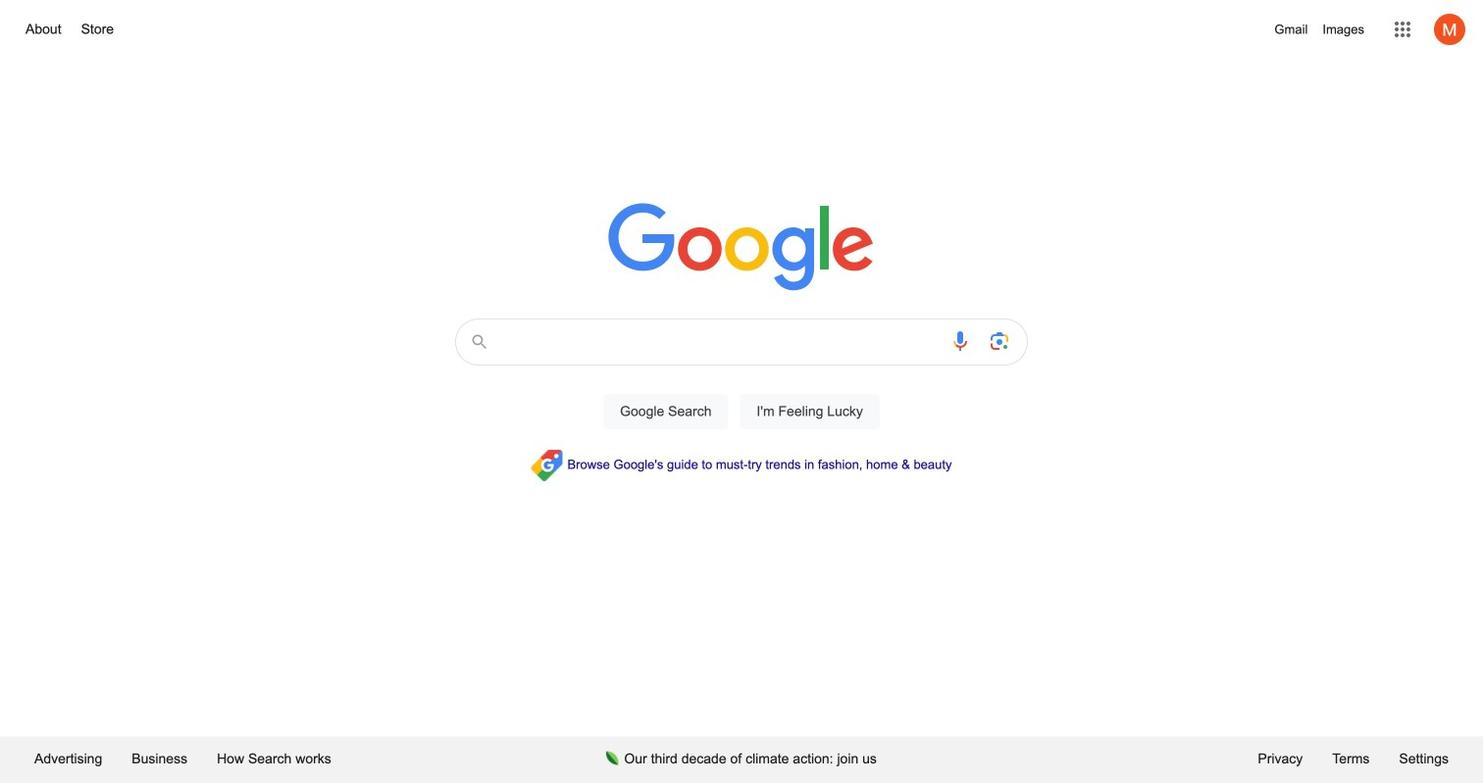 Task type: locate. For each thing, give the bounding box(es) containing it.
search by voice image
[[949, 330, 972, 353]]

search by image image
[[988, 330, 1011, 353]]

None search field
[[20, 313, 1464, 452]]



Task type: vqa. For each thing, say whether or not it's contained in the screenshot.
Google image
yes



Task type: describe. For each thing, give the bounding box(es) containing it.
google image
[[608, 203, 875, 293]]



